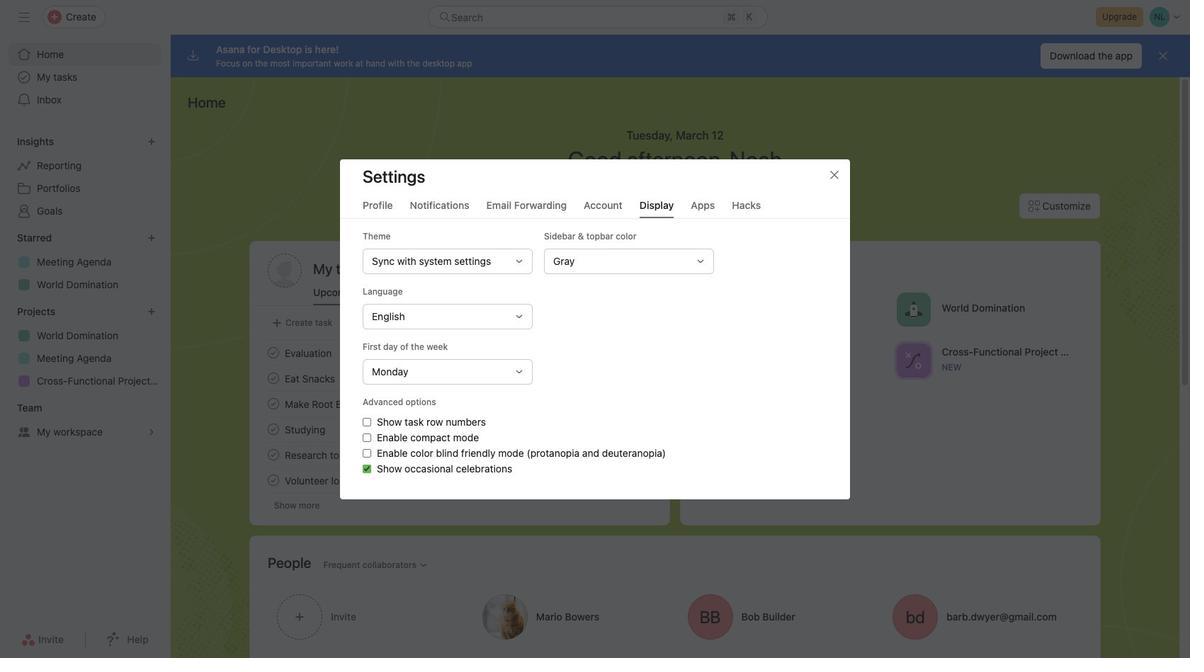 Task type: locate. For each thing, give the bounding box(es) containing it.
Mark complete checkbox
[[265, 344, 282, 361], [265, 370, 282, 387], [265, 421, 282, 438], [265, 472, 282, 489]]

add profile photo image
[[268, 254, 302, 288]]

2 mark complete image from the top
[[265, 370, 282, 387]]

mark complete image
[[265, 344, 282, 361], [265, 370, 282, 387], [265, 421, 282, 438], [265, 446, 282, 463], [265, 472, 282, 489]]

starred element
[[0, 225, 170, 299]]

mark complete image for third mark complete option from the bottom
[[265, 370, 282, 387]]

rocket image
[[905, 301, 922, 318]]

3 mark complete image from the top
[[265, 421, 282, 438]]

1 mark complete image from the top
[[265, 344, 282, 361]]

None checkbox
[[363, 418, 371, 426], [363, 433, 371, 442], [363, 464, 371, 473], [363, 418, 371, 426], [363, 433, 371, 442], [363, 464, 371, 473]]

mark complete image for second mark complete option from the bottom of the page
[[265, 421, 282, 438]]

projects element
[[0, 299, 170, 395]]

5 mark complete image from the top
[[265, 472, 282, 489]]

3 mark complete checkbox from the top
[[265, 421, 282, 438]]

0 vertical spatial mark complete checkbox
[[265, 395, 282, 412]]

1 mark complete checkbox from the top
[[265, 344, 282, 361]]

None checkbox
[[363, 449, 371, 457]]

2 mark complete checkbox from the top
[[265, 446, 282, 463]]

mark complete image
[[265, 395, 282, 412]]

1 vertical spatial mark complete checkbox
[[265, 446, 282, 463]]

mark complete image for 2nd mark complete checkbox
[[265, 446, 282, 463]]

Mark complete checkbox
[[265, 395, 282, 412], [265, 446, 282, 463]]

global element
[[0, 35, 170, 120]]

4 mark complete image from the top
[[265, 446, 282, 463]]



Task type: vqa. For each thing, say whether or not it's contained in the screenshot.
Global element
yes



Task type: describe. For each thing, give the bounding box(es) containing it.
insights element
[[0, 129, 170, 225]]

1 mark complete checkbox from the top
[[265, 395, 282, 412]]

dismiss image
[[1158, 50, 1169, 62]]

mark complete image for 4th mark complete option
[[265, 472, 282, 489]]

hide sidebar image
[[18, 11, 30, 23]]

mark complete image for 1st mark complete option from the top of the page
[[265, 344, 282, 361]]

2 mark complete checkbox from the top
[[265, 370, 282, 387]]

line_and_symbols image
[[905, 352, 922, 369]]

teams element
[[0, 395, 170, 446]]

4 mark complete checkbox from the top
[[265, 472, 282, 489]]

close image
[[829, 169, 840, 180]]



